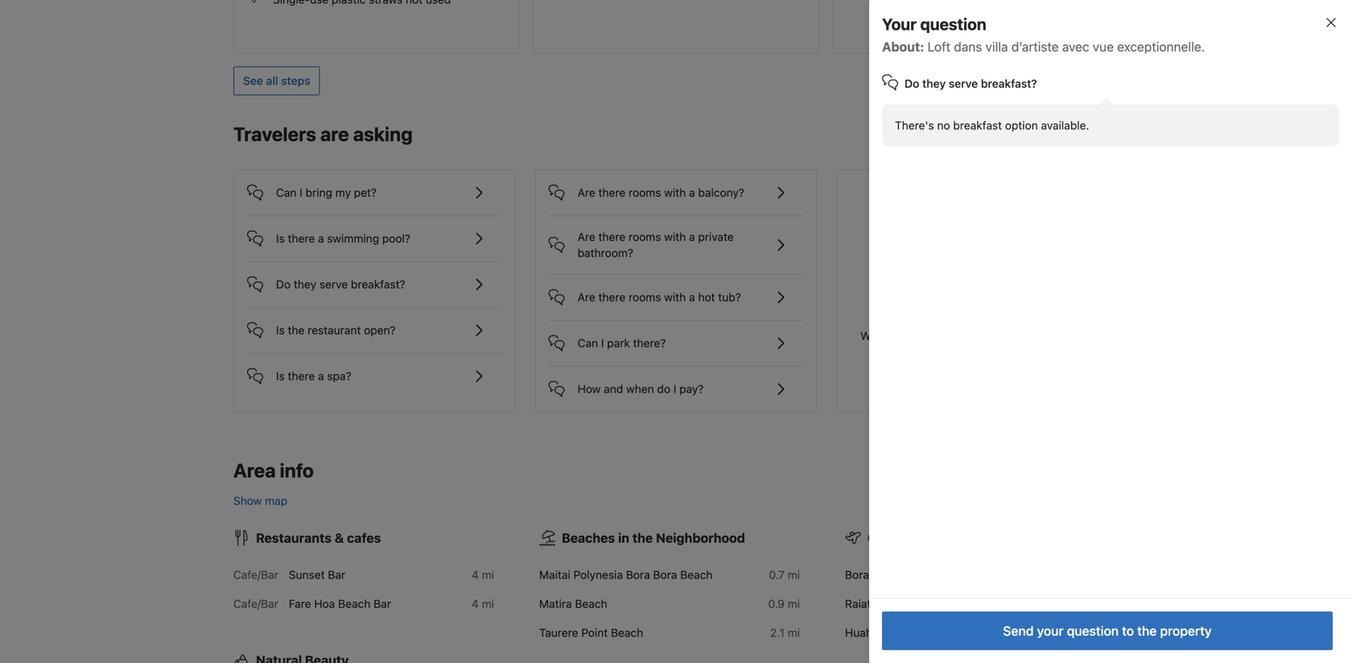 Task type: vqa. For each thing, say whether or not it's contained in the screenshot.
1st region from the top
no



Task type: locate. For each thing, give the bounding box(es) containing it.
is left spa?
[[276, 369, 285, 383]]

a left balcony?
[[689, 186, 695, 199]]

do they serve breakfast? inside your question dialog
[[905, 77, 1037, 90]]

1 vertical spatial fare
[[900, 626, 923, 639]]

in
[[618, 530, 629, 546]]

see all steps
[[243, 74, 310, 87]]

matira
[[539, 597, 572, 610]]

instant
[[923, 329, 959, 342]]

0 vertical spatial to
[[1002, 329, 1012, 342]]

a left hot
[[689, 291, 695, 304]]

mi
[[482, 568, 494, 582], [788, 568, 800, 582], [482, 597, 494, 610], [788, 597, 800, 610], [1094, 597, 1106, 610], [788, 626, 800, 639], [1094, 626, 1106, 639]]

are inside button
[[578, 291, 595, 304]]

0 vertical spatial cafe/bar
[[233, 568, 278, 582]]

see for see availability
[[1030, 129, 1050, 142]]

are
[[578, 186, 595, 199], [578, 230, 595, 243], [578, 291, 595, 304]]

with inside button
[[664, 291, 686, 304]]

can left park
[[578, 336, 598, 350]]

are inside are there rooms with a private bathroom?
[[578, 230, 595, 243]]

1 cafe/bar from the top
[[233, 568, 278, 582]]

is left restaurant
[[276, 324, 285, 337]]

4 mi left matira
[[472, 597, 494, 610]]

1 horizontal spatial the
[[633, 530, 653, 546]]

with
[[664, 186, 686, 199], [664, 230, 686, 243], [664, 291, 686, 304]]

we
[[861, 329, 877, 342]]

1 horizontal spatial breakfast?
[[981, 77, 1037, 90]]

can i park there?
[[578, 336, 666, 350]]

pool?
[[382, 232, 411, 245]]

about:
[[882, 39, 924, 54]]

1 vertical spatial rooms
[[629, 230, 661, 243]]

rooms for private
[[629, 230, 661, 243]]

cafe/bar left the hoa
[[233, 597, 278, 610]]

do they serve breakfast? down is there a swimming pool?
[[276, 278, 405, 291]]

1 vertical spatial i
[[601, 336, 604, 350]]

how
[[578, 382, 601, 396]]

0 vertical spatial i
[[300, 186, 303, 199]]

mi right 48
[[1094, 626, 1106, 639]]

2 vertical spatial are
[[578, 291, 595, 304]]

3 are from the top
[[578, 291, 595, 304]]

question up loft
[[920, 14, 987, 33]]

0 vertical spatial 4
[[472, 568, 479, 582]]

2 vertical spatial with
[[664, 291, 686, 304]]

with for private
[[664, 230, 686, 243]]

hoa
[[314, 597, 335, 610]]

0 horizontal spatial to
[[1002, 329, 1012, 342]]

0 horizontal spatial the
[[288, 324, 305, 337]]

all
[[266, 74, 278, 87]]

1 vertical spatial they
[[294, 278, 316, 291]]

2 cafe/bar from the top
[[233, 597, 278, 610]]

with inside button
[[664, 186, 686, 199]]

breakfast? down villa
[[981, 77, 1037, 90]]

do they serve breakfast? down the dans
[[905, 77, 1037, 90]]

0 horizontal spatial can
[[276, 186, 297, 199]]

question down 22 mi on the right bottom of page
[[1067, 623, 1119, 639]]

1 vertical spatial the
[[633, 530, 653, 546]]

are inside button
[[578, 186, 595, 199]]

1 horizontal spatial fare
[[900, 626, 923, 639]]

1 vertical spatial bar
[[374, 597, 391, 610]]

a for are there rooms with a hot tub?
[[689, 291, 695, 304]]

your question dialog
[[844, 0, 1352, 663]]

i
[[300, 186, 303, 199], [601, 336, 604, 350], [674, 382, 676, 396]]

neighborhood
[[656, 530, 745, 546]]

beach right point
[[611, 626, 643, 639]]

bora down beaches in the neighborhood
[[653, 568, 677, 582]]

the
[[288, 324, 305, 337], [633, 530, 653, 546], [1137, 623, 1157, 639]]

they down loft
[[922, 77, 946, 90]]

is down can i bring my pet?
[[276, 232, 285, 245]]

a left private
[[689, 230, 695, 243]]

with up are there rooms with a private bathroom? button
[[664, 186, 686, 199]]

do
[[905, 77, 920, 90], [276, 278, 291, 291]]

to inside button
[[1122, 623, 1134, 639]]

1 vertical spatial 4
[[472, 597, 479, 610]]

1 vertical spatial can
[[578, 336, 598, 350]]

available.
[[1041, 119, 1089, 132]]

mi right 22
[[1094, 597, 1106, 610]]

can left bring
[[276, 186, 297, 199]]

are there rooms with a hot tub? button
[[549, 275, 804, 307]]

mi for huahine – fare airport
[[1094, 626, 1106, 639]]

they up restaurant
[[294, 278, 316, 291]]

they inside button
[[294, 278, 316, 291]]

beaches in the neighborhood
[[562, 530, 745, 546]]

is inside button
[[276, 324, 285, 337]]

there?
[[633, 336, 666, 350]]

can inside can i park there? button
[[578, 336, 598, 350]]

1 is from the top
[[276, 232, 285, 245]]

0 horizontal spatial do they serve breakfast?
[[276, 278, 405, 291]]

1 vertical spatial do they serve breakfast?
[[276, 278, 405, 291]]

i left bring
[[300, 186, 303, 199]]

airport up huahine – fare airport
[[887, 597, 923, 610]]

4 for sunset bar
[[472, 568, 479, 582]]

there inside are there rooms with a private bathroom?
[[599, 230, 626, 243]]

do inside your question dialog
[[905, 77, 920, 90]]

0 horizontal spatial see
[[243, 74, 263, 87]]

see
[[243, 74, 263, 87], [1030, 129, 1050, 142]]

i for bring
[[300, 186, 303, 199]]

polynesia
[[574, 568, 623, 582]]

rooms up are there rooms with a private bathroom?
[[629, 186, 661, 199]]

1 bora from the left
[[626, 568, 650, 582]]

serve up restaurant
[[319, 278, 348, 291]]

to left most
[[1002, 329, 1012, 342]]

2 4 mi from the top
[[472, 597, 494, 610]]

3 bora from the left
[[845, 568, 869, 582]]

a left swimming
[[318, 232, 324, 245]]

the left property
[[1137, 623, 1157, 639]]

bora up raiatea airport
[[872, 568, 896, 582]]

most
[[1015, 329, 1041, 342]]

1 horizontal spatial i
[[601, 336, 604, 350]]

1 horizontal spatial serve
[[949, 77, 978, 90]]

is for is there a spa?
[[276, 369, 285, 383]]

0 horizontal spatial question
[[920, 14, 987, 33]]

do they serve breakfast? button
[[247, 262, 502, 294]]

there inside "button"
[[288, 369, 315, 383]]

can inside 'can i bring my pet?' button
[[276, 186, 297, 199]]

open?
[[364, 324, 396, 337]]

airport right –
[[926, 626, 962, 639]]

0 horizontal spatial bar
[[328, 568, 345, 582]]

can i bring my pet? button
[[247, 170, 502, 202]]

restaurants & cafes
[[256, 530, 381, 546]]

sunset bar
[[289, 568, 345, 582]]

2 are from the top
[[578, 230, 595, 243]]

airport down closest airports
[[899, 568, 935, 582]]

how and when do i pay?
[[578, 382, 704, 396]]

closest
[[868, 530, 915, 546]]

2 vertical spatial the
[[1137, 623, 1157, 639]]

1 vertical spatial see
[[1030, 129, 1050, 142]]

2 is from the top
[[276, 324, 285, 337]]

0 vertical spatial with
[[664, 186, 686, 199]]

is for is the restaurant open?
[[276, 324, 285, 337]]

1 vertical spatial to
[[1122, 623, 1134, 639]]

0 vertical spatial do
[[905, 77, 920, 90]]

send your question to the property
[[1003, 623, 1212, 639]]

1 vertical spatial breakfast?
[[351, 278, 405, 291]]

are for are there rooms with a private bathroom?
[[578, 230, 595, 243]]

there for are there rooms with a hot tub?
[[599, 291, 626, 304]]

a inside button
[[689, 291, 695, 304]]

1 horizontal spatial to
[[1122, 623, 1134, 639]]

private
[[698, 230, 734, 243]]

bora down in
[[626, 568, 650, 582]]

1 vertical spatial question
[[1067, 623, 1119, 639]]

are there rooms with a balcony?
[[578, 186, 744, 199]]

1 4 from the top
[[472, 568, 479, 582]]

airports
[[918, 530, 969, 546]]

0 vertical spatial question
[[920, 14, 987, 33]]

mi right 2.1
[[788, 626, 800, 639]]

mi right 0.7
[[788, 568, 800, 582]]

see left availability
[[1030, 129, 1050, 142]]

2 vertical spatial is
[[276, 369, 285, 383]]

the left restaurant
[[288, 324, 305, 337]]

4 left the maitai
[[472, 568, 479, 582]]

can for can i bring my pet?
[[276, 186, 297, 199]]

bora
[[626, 568, 650, 582], [653, 568, 677, 582], [845, 568, 869, 582], [872, 568, 896, 582]]

0 vertical spatial is
[[276, 232, 285, 245]]

rooms up bathroom?
[[629, 230, 661, 243]]

0 horizontal spatial do
[[276, 278, 291, 291]]

0 horizontal spatial i
[[300, 186, 303, 199]]

d'artiste
[[1012, 39, 1059, 54]]

i right do on the bottom
[[674, 382, 676, 396]]

cafe/bar left sunset
[[233, 568, 278, 582]]

to
[[1002, 329, 1012, 342], [1122, 623, 1134, 639]]

0 horizontal spatial breakfast?
[[351, 278, 405, 291]]

2 rooms from the top
[[629, 230, 661, 243]]

beach
[[680, 568, 713, 582], [338, 597, 371, 610], [575, 597, 607, 610], [611, 626, 643, 639]]

0 vertical spatial bar
[[328, 568, 345, 582]]

there for is there a swimming pool?
[[288, 232, 315, 245]]

1 with from the top
[[664, 186, 686, 199]]

2 vertical spatial rooms
[[629, 291, 661, 304]]

avec
[[1062, 39, 1089, 54]]

mi for taurere point beach
[[788, 626, 800, 639]]

rooms inside button
[[629, 291, 661, 304]]

a inside are there rooms with a private bathroom?
[[689, 230, 695, 243]]

are there rooms with a private bathroom? button
[[549, 216, 804, 261]]

0 vertical spatial fare
[[289, 597, 311, 610]]

1 vertical spatial are
[[578, 230, 595, 243]]

2 with from the top
[[664, 230, 686, 243]]

1 vertical spatial is
[[276, 324, 285, 337]]

0 vertical spatial see
[[243, 74, 263, 87]]

are there rooms with a private bathroom?
[[578, 230, 734, 260]]

3 rooms from the top
[[629, 291, 661, 304]]

0 vertical spatial can
[[276, 186, 297, 199]]

0 vertical spatial are
[[578, 186, 595, 199]]

taurere point beach
[[539, 626, 643, 639]]

i left park
[[601, 336, 604, 350]]

1 horizontal spatial bar
[[374, 597, 391, 610]]

0 vertical spatial 4 mi
[[472, 568, 494, 582]]

with for hot
[[664, 291, 686, 304]]

1 horizontal spatial see
[[1030, 129, 1050, 142]]

4 for fare hoa beach bar
[[472, 597, 479, 610]]

rooms inside are there rooms with a private bathroom?
[[629, 230, 661, 243]]

1 horizontal spatial can
[[578, 336, 598, 350]]

hot
[[698, 291, 715, 304]]

1 horizontal spatial they
[[922, 77, 946, 90]]

4
[[472, 568, 479, 582], [472, 597, 479, 610]]

to right 48 mi
[[1122, 623, 1134, 639]]

0 vertical spatial the
[[288, 324, 305, 337]]

1 vertical spatial with
[[664, 230, 686, 243]]

1 4 mi from the top
[[472, 568, 494, 582]]

2 horizontal spatial the
[[1137, 623, 1157, 639]]

do up is the restaurant open?
[[276, 278, 291, 291]]

with inside are there rooms with a private bathroom?
[[664, 230, 686, 243]]

rooms up the there?
[[629, 291, 661, 304]]

do down about:
[[905, 77, 920, 90]]

0 horizontal spatial serve
[[319, 278, 348, 291]]

a for are there rooms with a private bathroom?
[[689, 230, 695, 243]]

see left all
[[243, 74, 263, 87]]

the right in
[[633, 530, 653, 546]]

bar up fare hoa beach bar
[[328, 568, 345, 582]]

breakfast? up is the restaurant open? button
[[351, 278, 405, 291]]

there's
[[895, 119, 934, 132]]

0 vertical spatial rooms
[[629, 186, 661, 199]]

fare right –
[[900, 626, 923, 639]]

fare
[[289, 597, 311, 610], [900, 626, 923, 639]]

0 horizontal spatial they
[[294, 278, 316, 291]]

is inside "button"
[[276, 369, 285, 383]]

there inside button
[[599, 291, 626, 304]]

serve down the dans
[[949, 77, 978, 90]]

see availability
[[1030, 129, 1109, 142]]

0.7
[[769, 568, 785, 582]]

1 horizontal spatial do
[[905, 77, 920, 90]]

park
[[607, 336, 630, 350]]

0 vertical spatial they
[[922, 77, 946, 90]]

0 vertical spatial serve
[[949, 77, 978, 90]]

0 vertical spatial breakfast?
[[981, 77, 1037, 90]]

with left private
[[664, 230, 686, 243]]

fare left the hoa
[[289, 597, 311, 610]]

are for are there rooms with a hot tub?
[[578, 291, 595, 304]]

4 mi for fare hoa beach bar
[[472, 597, 494, 610]]

pay?
[[680, 382, 704, 396]]

answer
[[962, 329, 999, 342]]

1 horizontal spatial question
[[1067, 623, 1119, 639]]

1 vertical spatial do
[[276, 278, 291, 291]]

an
[[908, 329, 920, 342]]

area
[[233, 459, 276, 482]]

rooms for balcony?
[[629, 186, 661, 199]]

bar right the hoa
[[374, 597, 391, 610]]

3 with from the top
[[664, 291, 686, 304]]

&
[[335, 530, 344, 546]]

can for can i park there?
[[578, 336, 598, 350]]

4 mi left the maitai
[[472, 568, 494, 582]]

1 vertical spatial 4 mi
[[472, 597, 494, 610]]

0 vertical spatial do they serve breakfast?
[[905, 77, 1037, 90]]

serve
[[949, 77, 978, 90], [319, 278, 348, 291]]

point
[[581, 626, 608, 639]]

question
[[920, 14, 987, 33], [1067, 623, 1119, 639]]

a left spa?
[[318, 369, 324, 383]]

huahine – fare airport
[[845, 626, 962, 639]]

1 vertical spatial cafe/bar
[[233, 597, 278, 610]]

rooms inside button
[[629, 186, 661, 199]]

mi right 0.9 at the right bottom
[[788, 597, 800, 610]]

1 vertical spatial serve
[[319, 278, 348, 291]]

2 vertical spatial i
[[674, 382, 676, 396]]

4 mi
[[472, 568, 494, 582], [472, 597, 494, 610]]

bora up raiatea
[[845, 568, 869, 582]]

2 4 from the top
[[472, 597, 479, 610]]

i inside button
[[300, 186, 303, 199]]

1 are from the top
[[578, 186, 595, 199]]

3 is from the top
[[276, 369, 285, 383]]

1 rooms from the top
[[629, 186, 661, 199]]

1 horizontal spatial do they serve breakfast?
[[905, 77, 1037, 90]]

are there rooms with a balcony? button
[[549, 170, 804, 202]]

a
[[689, 186, 695, 199], [689, 230, 695, 243], [318, 232, 324, 245], [689, 291, 695, 304], [318, 369, 324, 383]]

do inside button
[[276, 278, 291, 291]]

is inside button
[[276, 232, 285, 245]]

airport
[[899, 568, 935, 582], [887, 597, 923, 610], [926, 626, 962, 639]]

with left hot
[[664, 291, 686, 304]]

rooms
[[629, 186, 661, 199], [629, 230, 661, 243], [629, 291, 661, 304]]

4 left matira
[[472, 597, 479, 610]]

my
[[335, 186, 351, 199]]

there for are there rooms with a private bathroom?
[[599, 230, 626, 243]]

bar
[[328, 568, 345, 582], [374, 597, 391, 610]]



Task type: describe. For each thing, give the bounding box(es) containing it.
asking
[[353, 123, 413, 145]]

maitai
[[539, 568, 571, 582]]

2 bora from the left
[[653, 568, 677, 582]]

send
[[1003, 623, 1034, 639]]

property
[[1160, 623, 1212, 639]]

we have an instant answer to most questions
[[861, 329, 1095, 342]]

is there a swimming pool?
[[276, 232, 411, 245]]

restaurants
[[256, 530, 332, 546]]

bathroom?
[[578, 246, 633, 260]]

0.9
[[768, 597, 785, 610]]

breakfast? inside your question dialog
[[981, 77, 1037, 90]]

are
[[320, 123, 349, 145]]

your question about: loft dans villa d'artiste avec vue exceptionnelle.
[[882, 14, 1205, 54]]

bring
[[306, 186, 332, 199]]

0.9 mi
[[768, 597, 800, 610]]

mi for matira beach
[[788, 597, 800, 610]]

beach right the hoa
[[338, 597, 371, 610]]

2 vertical spatial airport
[[926, 626, 962, 639]]

see all steps button
[[233, 66, 320, 95]]

your
[[882, 14, 917, 33]]

they inside your question dialog
[[922, 77, 946, 90]]

22
[[1077, 597, 1091, 610]]

fare hoa beach bar
[[289, 597, 391, 610]]

is there a swimming pool? button
[[247, 216, 502, 248]]

no
[[937, 119, 950, 132]]

restaurant
[[308, 324, 361, 337]]

serve inside your question dialog
[[949, 77, 978, 90]]

maitai polynesia bora bora beach
[[539, 568, 713, 582]]

mi left the maitai
[[482, 568, 494, 582]]

is for is there a swimming pool?
[[276, 232, 285, 245]]

question inside the your question about: loft dans villa d'artiste avec vue exceptionnelle.
[[920, 14, 987, 33]]

do they serve breakfast? inside button
[[276, 278, 405, 291]]

raiatea
[[845, 597, 884, 610]]

2 horizontal spatial i
[[674, 382, 676, 396]]

cafes
[[347, 530, 381, 546]]

rooms for hot
[[629, 291, 661, 304]]

dans
[[954, 39, 982, 54]]

there's no breakfast option available.
[[895, 119, 1089, 132]]

huahine
[[845, 626, 888, 639]]

there for is there a spa?
[[288, 369, 315, 383]]

and
[[604, 382, 623, 396]]

see availability button
[[1020, 121, 1119, 150]]

your
[[1037, 623, 1064, 639]]

taurere
[[539, 626, 578, 639]]

breakfast? inside button
[[351, 278, 405, 291]]

breakfast
[[953, 119, 1002, 132]]

see for see all steps
[[243, 74, 263, 87]]

bora bora airport
[[845, 568, 935, 582]]

a inside "button"
[[318, 369, 324, 383]]

matira beach
[[539, 597, 607, 610]]

2.1 mi
[[770, 626, 800, 639]]

cafe/bar for fare hoa beach bar
[[233, 597, 278, 610]]

send your question to the property button
[[882, 612, 1333, 650]]

option
[[1005, 119, 1038, 132]]

is the restaurant open?
[[276, 324, 396, 337]]

travelers are asking
[[233, 123, 413, 145]]

with for balcony?
[[664, 186, 686, 199]]

are for are there rooms with a balcony?
[[578, 186, 595, 199]]

spa?
[[327, 369, 351, 383]]

there for are there rooms with a balcony?
[[599, 186, 626, 199]]

0 vertical spatial airport
[[899, 568, 935, 582]]

loft
[[928, 39, 951, 54]]

a for are there rooms with a balcony?
[[689, 186, 695, 199]]

villa
[[986, 39, 1008, 54]]

sunset
[[289, 568, 325, 582]]

info
[[280, 459, 314, 482]]

4 mi for sunset bar
[[472, 568, 494, 582]]

4 bora from the left
[[872, 568, 896, 582]]

question inside button
[[1067, 623, 1119, 639]]

questions
[[1044, 329, 1095, 342]]

mi for maitai polynesia bora bora beach
[[788, 568, 800, 582]]

cafe/bar for sunset bar
[[233, 568, 278, 582]]

mi left matira
[[482, 597, 494, 610]]

beach down 'neighborhood'
[[680, 568, 713, 582]]

have
[[880, 329, 905, 342]]

balcony?
[[698, 186, 744, 199]]

when
[[626, 382, 654, 396]]

vue
[[1093, 39, 1114, 54]]

beach up taurere point beach
[[575, 597, 607, 610]]

0.7 mi
[[769, 568, 800, 582]]

is there a spa? button
[[247, 354, 502, 386]]

1 vertical spatial airport
[[887, 597, 923, 610]]

steps
[[281, 74, 310, 87]]

22 mi
[[1077, 597, 1106, 610]]

raiatea airport
[[845, 597, 923, 610]]

are there rooms with a hot tub?
[[578, 291, 741, 304]]

area info
[[233, 459, 314, 482]]

pet?
[[354, 186, 377, 199]]

the inside button
[[1137, 623, 1157, 639]]

–
[[891, 626, 897, 639]]

2.1
[[770, 626, 785, 639]]

48
[[1076, 626, 1091, 639]]

availability
[[1053, 129, 1109, 142]]

0 horizontal spatial fare
[[289, 597, 311, 610]]

is the restaurant open? button
[[247, 308, 502, 340]]

can i bring my pet?
[[276, 186, 377, 199]]

mi for raiatea airport
[[1094, 597, 1106, 610]]

serve inside button
[[319, 278, 348, 291]]

tub?
[[718, 291, 741, 304]]

is there a spa?
[[276, 369, 351, 383]]

i for park
[[601, 336, 604, 350]]

exceptionnelle.
[[1117, 39, 1205, 54]]

how and when do i pay? button
[[549, 367, 804, 399]]

the inside button
[[288, 324, 305, 337]]



